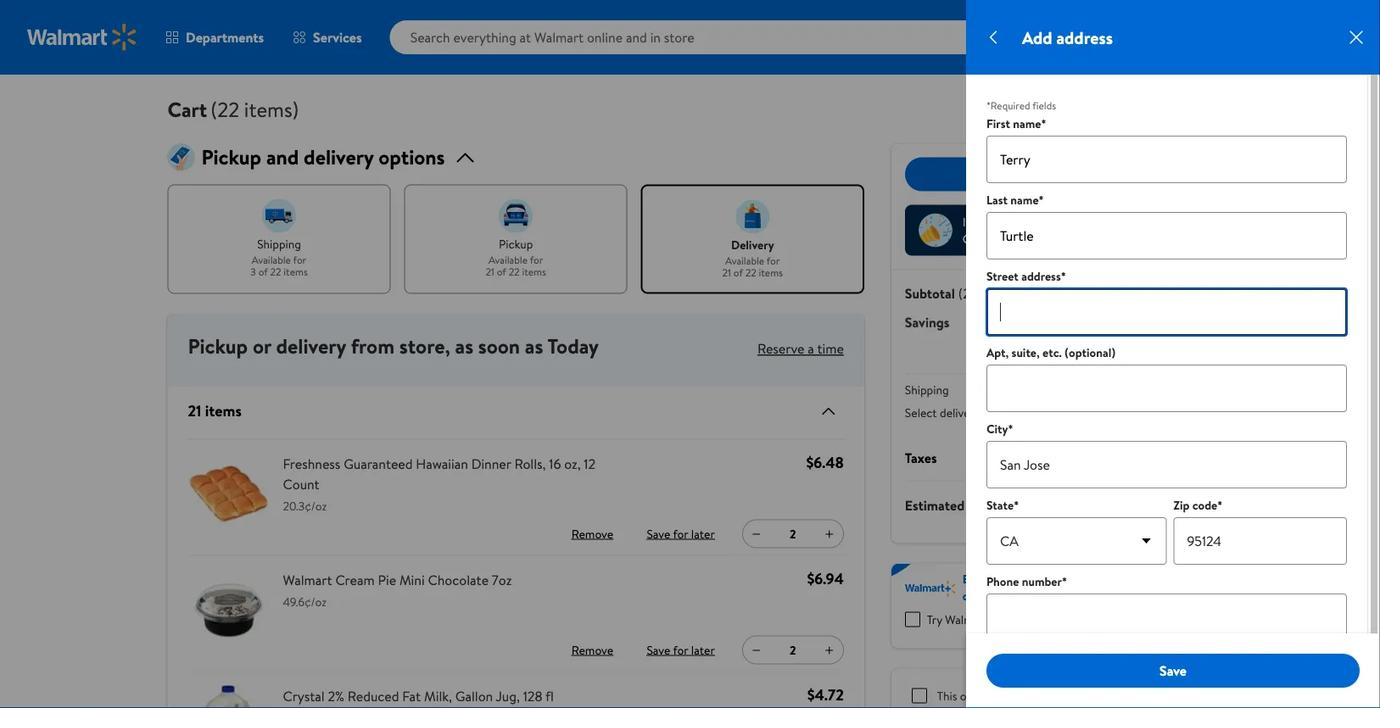 Task type: locate. For each thing, give the bounding box(es) containing it.
0 vertical spatial name*
[[1013, 115, 1047, 132]]

1 vertical spatial (22
[[959, 284, 978, 303]]

add address dialog
[[966, 0, 1381, 709]]

1 save for later button from the top
[[644, 521, 719, 548]]

store
[[400, 332, 445, 361]]

1 vertical spatial remove
[[572, 642, 614, 659]]

hide all items image
[[812, 401, 839, 421]]

1 vertical spatial save for later button
[[644, 637, 719, 664]]

name* for first name*
[[1013, 115, 1047, 132]]

banner
[[892, 564, 1213, 649]]

1 horizontal spatial free
[[1096, 571, 1117, 588]]

subtotal (22 items)
[[905, 284, 1018, 303]]

save for later button left decrease quantity walmart cream pie mini chocolate 7oz, current quantity 2 icon
[[644, 637, 719, 664]]

increase quantity freshness guaranteed hawaiian dinner rolls, 16 oz, 12 count, current quantity 2 image
[[823, 527, 837, 541]]

available down intent image for pickup
[[489, 253, 528, 267]]

items down intent image for pickup
[[522, 265, 546, 279]]

intent image for pickup image
[[499, 199, 533, 233]]

1 remove from the top
[[572, 526, 614, 542]]

21 inside delivery available for 21 of 22 items
[[723, 265, 731, 280]]

2 save for later from the top
[[647, 642, 715, 659]]

available down intent image for delivery
[[726, 254, 765, 268]]

0 vertical spatial free
[[1096, 571, 1117, 588]]

items right all
[[1075, 165, 1107, 184]]

with
[[1182, 645, 1201, 659]]

for left "30"
[[1022, 612, 1038, 628]]

2 2 from the top
[[790, 642, 796, 659]]

1 later from the top
[[691, 526, 715, 542]]

1 vertical spatial save for later
[[647, 642, 715, 659]]

1 vertical spatial items)
[[981, 284, 1018, 303]]

Apt, suite, etc. (optional) text field
[[987, 365, 1348, 412]]

to
[[1034, 405, 1045, 421], [1062, 571, 1073, 588]]

try walmart+ free for 30 days!
[[927, 612, 1083, 628]]

pickup left view
[[997, 405, 1031, 421]]

0 vertical spatial pickup
[[499, 235, 533, 252]]

walmart cream pie mini chocolate 7oz 49.6¢/oz
[[283, 571, 512, 611]]

0 horizontal spatial or
[[253, 332, 271, 361]]

items inside "button"
[[1075, 165, 1107, 184]]

1 select from the left
[[905, 405, 937, 421]]

$113.43 for 22
[[1326, 42, 1352, 54]]

back image
[[983, 27, 1004, 48]]

1 vertical spatial to
[[1062, 571, 1073, 588]]

0 vertical spatial save
[[647, 526, 671, 542]]

2 horizontal spatial available
[[726, 254, 765, 268]]

get
[[1075, 571, 1093, 588]]

items) up 'and'
[[244, 95, 299, 123]]

1 horizontal spatial of
[[497, 265, 506, 279]]

decrease quantity walmart cream pie mini chocolate 7oz, current quantity 2 image
[[750, 644, 764, 657]]

for right now in the right of the page
[[1043, 230, 1058, 247]]

a for time
[[808, 340, 815, 358]]

1 horizontal spatial 21
[[486, 265, 495, 279]]

all
[[1058, 165, 1071, 184]]

0 vertical spatial remove
[[572, 526, 614, 542]]

savings!
[[1090, 230, 1130, 247]]

set as my preferred delivery address
[[1012, 676, 1198, 692]]

1 vertical spatial or
[[984, 405, 995, 421]]

walmart cream pie mini chocolate 7oz link
[[283, 570, 513, 590]]

0 horizontal spatial address
[[1057, 25, 1113, 49]]

your down last name*
[[1006, 214, 1029, 230]]

my
[[1045, 676, 1061, 692]]

1 horizontal spatial your
[[1203, 645, 1223, 659]]

guaranteed
[[344, 455, 413, 473]]

Phone number* telephone field
[[987, 594, 1348, 642]]

address*
[[1022, 268, 1066, 285]]

12
[[584, 455, 596, 473]]

select button
[[1167, 405, 1199, 421]]

2 remove button from the top
[[566, 637, 620, 664]]

as left my
[[1032, 676, 1043, 692]]

save for later button for $6.94
[[644, 637, 719, 664]]

delivery inside delivery available for 21 of 22 items
[[731, 236, 774, 253]]

reduced
[[348, 687, 399, 706]]

available inside shipping available for 3 of 22 items
[[252, 253, 291, 267]]

free down gas
[[998, 612, 1020, 628]]

phone number*
[[987, 574, 1068, 590]]

16
[[549, 455, 561, 473]]

items in your cart have reduced prices. check out now for extra savings!
[[963, 214, 1160, 247]]

first name*
[[987, 115, 1047, 132]]

cart (22 items)
[[168, 95, 299, 123]]

items down intent image for delivery
[[759, 265, 783, 280]]

0 vertical spatial pickup
[[202, 143, 262, 171]]

save
[[647, 526, 671, 542], [647, 642, 671, 659], [1160, 662, 1187, 680]]

22 inside pickup available for 21 of 22 items
[[509, 265, 520, 279]]

Try Walmart+ free for 30 days! checkbox
[[905, 612, 921, 628]]

as inside add address dialog
[[1032, 676, 1043, 692]]

a
[[808, 340, 815, 358], [1007, 571, 1013, 588], [1002, 688, 1007, 704]]

for down shipping on the left
[[293, 253, 307, 267]]

0 horizontal spatial $113.43
[[1152, 495, 1199, 516]]

22 inside shipping available for 3 of 22 items
[[270, 265, 281, 279]]

name* down *required fields
[[1013, 115, 1047, 132]]

for down intent image for pickup
[[530, 253, 543, 267]]

(22 right subtotal
[[959, 284, 978, 303]]

to left "get"
[[1062, 571, 1073, 588]]

of right '3'
[[259, 265, 268, 279]]

or down apt, at the right
[[984, 405, 995, 421]]

delivery down shipping
[[940, 405, 981, 421]]

items
[[1075, 165, 1107, 184], [284, 265, 308, 279], [522, 265, 546, 279], [759, 265, 783, 280], [205, 401, 242, 422]]

delivery left 'from'
[[276, 332, 346, 361]]

select
[[905, 405, 937, 421], [1167, 405, 1199, 421]]

items for delivery
[[759, 265, 783, 280]]

1 vertical spatial in
[[1065, 645, 1073, 659]]

pickup inside pickup available for 21 of 22 items
[[499, 235, 533, 252]]

to left view
[[1034, 405, 1045, 421]]

(22
[[211, 95, 239, 123], [959, 284, 978, 303]]

in right items
[[994, 214, 1003, 230]]

pickup
[[202, 143, 262, 171], [188, 332, 248, 361]]

for inside pickup available for 21 of 22 items
[[530, 253, 543, 267]]

1 vertical spatial address
[[1159, 676, 1198, 692]]

0 vertical spatial a
[[808, 340, 815, 358]]

select up the city* "text box"
[[1167, 405, 1199, 421]]

pickup and delivery options
[[202, 143, 445, 171]]

from
[[351, 332, 395, 361]]

1 horizontal spatial or
[[984, 405, 995, 421]]

0 vertical spatial save for later button
[[644, 521, 719, 548]]

for inside delivery available for 21 of 22 items
[[767, 254, 780, 268]]

1 horizontal spatial in
[[1065, 645, 1073, 659]]

1 vertical spatial pickup
[[188, 332, 248, 361]]

checkout
[[998, 165, 1055, 184]]

pickup down cart (22 items)
[[202, 143, 262, 171]]

21 for pickup
[[486, 265, 495, 279]]

1 horizontal spatial $113.43
[[1326, 42, 1352, 54]]

a right the become
[[1007, 571, 1013, 588]]

$4.72
[[808, 685, 844, 706]]

a for member
[[1007, 571, 1013, 588]]

become
[[963, 571, 1004, 588]]

for left the 'decrease quantity freshness guaranteed hawaiian dinner rolls, 16 oz, 12 count, current quantity 2' icon
[[673, 526, 689, 542]]

$129.26
[[1157, 284, 1199, 303]]

128
[[523, 687, 543, 706]]

1 save for later from the top
[[647, 526, 715, 542]]

1 vertical spatial later
[[691, 642, 715, 659]]

address right the add
[[1057, 25, 1113, 49]]

as soon as 
      today element
[[455, 332, 599, 361]]

2 horizontal spatial 21
[[723, 265, 731, 280]]

your inside add address dialog
[[1203, 645, 1223, 659]]

1 vertical spatial 2
[[790, 642, 796, 659]]

0 vertical spatial to
[[1034, 405, 1045, 421]]

1 horizontal spatial pickup
[[997, 405, 1031, 421]]

0 vertical spatial $113.43
[[1326, 42, 1352, 54]]

discounts
[[1030, 588, 1079, 604]]

$113.43
[[1326, 42, 1352, 54], [1152, 495, 1199, 516]]

1 2 from the top
[[790, 526, 796, 543]]

case
[[1075, 645, 1094, 659]]

of down intent image for pickup
[[497, 265, 506, 279]]

1 vertical spatial remove button
[[566, 637, 620, 664]]

items up 'freshness guaranteed hawaiian dinner rolls, 16 oz, 12 count, with add-on services, 20.3¢/oz, 2 in cart' image
[[205, 401, 242, 422]]

a left time
[[808, 340, 815, 358]]

0 horizontal spatial as
[[455, 332, 474, 361]]

1 horizontal spatial address
[[1159, 676, 1198, 692]]

cart_gic_illustration image
[[168, 144, 195, 171]]

2 right decrease quantity walmart cream pie mini chocolate 7oz, current quantity 2 icon
[[790, 642, 796, 659]]

2 remove from the top
[[572, 642, 614, 659]]

check
[[963, 230, 996, 247]]

items inside pickup available for 21 of 22 items
[[522, 265, 546, 279]]

Last name* text field
[[987, 212, 1348, 260]]

fees
[[1073, 405, 1095, 421]]

0 horizontal spatial your
[[1006, 214, 1029, 230]]

0 horizontal spatial free
[[998, 612, 1020, 628]]

delivery right 'and'
[[304, 143, 374, 171]]

1 vertical spatial name*
[[1011, 192, 1044, 208]]

etc.
[[1043, 345, 1062, 361]]

remove button for $6.94
[[566, 637, 620, 664]]

of inside delivery available for 21 of 22 items
[[734, 265, 743, 280]]

walmart image
[[27, 24, 137, 51]]

2 horizontal spatial as
[[1032, 676, 1043, 692]]

1 horizontal spatial select
[[1167, 405, 1199, 421]]

save for later left decrease quantity walmart cream pie mini chocolate 7oz, current quantity 2 icon
[[647, 642, 715, 659]]

0 vertical spatial in
[[994, 214, 1003, 230]]

1 vertical spatial free
[[998, 612, 1020, 628]]

available down shipping on the left
[[252, 253, 291, 267]]

2 save for later button from the top
[[644, 637, 719, 664]]

rolls,
[[515, 455, 546, 473]]

and
[[266, 143, 299, 171]]

name*
[[1013, 115, 1047, 132], [1011, 192, 1044, 208]]

(22 for subtotal
[[959, 284, 978, 303]]

49.6¢/oz
[[283, 594, 327, 611]]

1 horizontal spatial (22
[[959, 284, 978, 303]]

0 horizontal spatial (22
[[211, 95, 239, 123]]

in inside add address dialog
[[1065, 645, 1073, 659]]

available
[[252, 253, 291, 267], [489, 253, 528, 267], [726, 254, 765, 268]]

select down shipping
[[905, 405, 937, 421]]

save button
[[987, 654, 1360, 688]]

save for later button for $6.48
[[644, 521, 719, 548]]

a inside become a member to get free same-day delivery, gas discounts & more!
[[1007, 571, 1013, 588]]

save for later left the 'decrease quantity freshness guaranteed hawaiian dinner rolls, 16 oz, 12 count, current quantity 2' icon
[[647, 526, 715, 542]]

22 for delivery
[[746, 265, 757, 280]]

count
[[283, 475, 320, 494]]

for down intent image for delivery
[[767, 254, 780, 268]]

2 for $6.48
[[790, 526, 796, 543]]

available inside delivery available for 21 of 22 items
[[726, 254, 765, 268]]

(22 right 'cart'
[[211, 95, 239, 123]]

2 select from the left
[[1167, 405, 1199, 421]]

0 vertical spatial your
[[1006, 214, 1029, 230]]

gas
[[1010, 588, 1027, 604]]

pickup and delivery options button
[[168, 143, 865, 171]]

Walmart Site-Wide search field
[[390, 20, 1094, 54]]

2 later from the top
[[691, 642, 715, 659]]

remove
[[572, 526, 614, 542], [572, 642, 614, 659]]

city*
[[987, 421, 1014, 437]]

items) left "address*"
[[981, 284, 1018, 303]]

as right ,
[[455, 332, 474, 361]]

freshness
[[283, 455, 341, 473]]

address
[[1057, 25, 1113, 49], [1159, 676, 1198, 692]]

reduced price image
[[919, 213, 953, 247]]

1 vertical spatial save
[[647, 642, 671, 659]]

decrease quantity freshness guaranteed hawaiian dinner rolls, 16 oz, 12 count, current quantity 2 image
[[750, 527, 764, 541]]

of for delivery
[[734, 265, 743, 280]]

pickup down intent image for pickup
[[499, 235, 533, 252]]

0 vertical spatial (22
[[211, 95, 239, 123]]

1 horizontal spatial items)
[[981, 284, 1018, 303]]

pickup up 21 items
[[188, 332, 248, 361]]

0 horizontal spatial items)
[[244, 95, 299, 123]]

0 horizontal spatial 21
[[188, 401, 201, 422]]

zip code*
[[1174, 497, 1223, 514]]

as right soon
[[525, 332, 543, 361]]

2 left the increase quantity freshness guaranteed hawaiian dinner rolls, 16 oz, 12 count, current quantity 2 image
[[790, 526, 796, 543]]

0 horizontal spatial in
[[994, 214, 1003, 230]]

your right with
[[1203, 645, 1223, 659]]

or
[[253, 332, 271, 361], [984, 405, 995, 421]]

21 items
[[188, 401, 242, 422]]

items inside shipping available for 3 of 22 items
[[284, 265, 308, 279]]

save for later button
[[644, 521, 719, 548], [644, 637, 719, 664]]

0 horizontal spatial select
[[905, 405, 937, 421]]

later
[[691, 526, 715, 542], [691, 642, 715, 659]]

milk,
[[424, 687, 452, 706]]

0 vertical spatial remove button
[[566, 521, 620, 548]]

City* text field
[[987, 441, 1348, 489]]

1 vertical spatial your
[[1203, 645, 1223, 659]]

remove button
[[566, 521, 620, 548], [566, 637, 620, 664]]

1 vertical spatial $113.43
[[1152, 495, 1199, 516]]

in right you
[[1065, 645, 1073, 659]]

Street address* text field
[[987, 289, 1348, 336]]

later left the 'decrease quantity freshness guaranteed hawaiian dinner rolls, 16 oz, 12 count, current quantity 2' icon
[[691, 526, 715, 542]]

freshness guaranteed hawaiian dinner rolls, 16 oz, 12 count, with add-on services, 20.3¢/oz, 2 in cart image
[[188, 454, 269, 535]]

free
[[1096, 571, 1117, 588], [998, 612, 1020, 628]]

of inside pickup available for 21 of 22 items
[[497, 265, 506, 279]]

22 inside delivery available for 21 of 22 items
[[746, 265, 757, 280]]

21 inside pickup available for 21 of 22 items
[[486, 265, 495, 279]]

2 vertical spatial save
[[1160, 662, 1187, 680]]

we'll
[[987, 645, 1008, 659]]

available inside pickup available for 21 of 22 items
[[489, 253, 528, 267]]

1 vertical spatial a
[[1007, 571, 1013, 588]]

or down '3'
[[253, 332, 271, 361]]

items inside delivery available for 21 of 22 items
[[759, 265, 783, 280]]

0 vertical spatial 2
[[790, 526, 796, 543]]

address down up
[[1159, 676, 1198, 692]]

0 vertical spatial items)
[[244, 95, 299, 123]]

items down shipping on the left
[[284, 265, 308, 279]]

is
[[991, 688, 999, 704]]

free right "get"
[[1096, 571, 1117, 588]]

available for delivery
[[726, 254, 765, 268]]

of down intent image for delivery
[[734, 265, 743, 280]]

name* down checkout on the right top of page
[[1011, 192, 1044, 208]]

save for later button left the 'decrease quantity freshness guaranteed hawaiian dinner rolls, 16 oz, 12 count, current quantity 2' icon
[[644, 521, 719, 548]]

0 vertical spatial later
[[691, 526, 715, 542]]

remove for $6.48
[[572, 526, 614, 542]]

suite,
[[1012, 345, 1040, 361]]

options
[[379, 143, 445, 171]]

0 vertical spatial save for later
[[647, 526, 715, 542]]

1 remove button from the top
[[566, 521, 620, 548]]

1 horizontal spatial available
[[489, 253, 528, 267]]

0 horizontal spatial of
[[259, 265, 268, 279]]

list
[[168, 185, 865, 294]]

for inside shipping available for 3 of 22 items
[[293, 253, 307, 267]]

1 horizontal spatial to
[[1062, 571, 1073, 588]]

add
[[1022, 25, 1053, 49]]

21 for delivery
[[723, 265, 731, 280]]

items)
[[244, 95, 299, 123], [981, 284, 1018, 303]]

a right the "is"
[[1002, 688, 1007, 704]]

of for shipping
[[259, 265, 268, 279]]

0 horizontal spatial available
[[252, 253, 291, 267]]

list containing shipping
[[168, 185, 865, 294]]

22 for shipping
[[270, 265, 281, 279]]

of inside shipping available for 3 of 22 items
[[259, 265, 268, 279]]

later left decrease quantity walmart cream pie mini chocolate 7oz, current quantity 2 icon
[[691, 642, 715, 659]]

learn more about gifting image
[[1034, 689, 1048, 703]]

delivery down intent image for delivery
[[731, 236, 774, 253]]

2 horizontal spatial of
[[734, 265, 743, 280]]

up
[[1168, 645, 1179, 659]]

0 horizontal spatial pickup
[[499, 235, 533, 252]]

delivery down the comes
[[1116, 676, 1156, 692]]



Task type: describe. For each thing, give the bounding box(es) containing it.
more!
[[1093, 588, 1123, 604]]

walmart cream pie mini chocolate 7oz, with add-on services, 49.6¢/oz, 2 in cart image
[[188, 570, 269, 651]]

select for select delivery or pickup to view fees
[[905, 405, 937, 421]]

delivery,
[[963, 588, 1007, 604]]

pickup for pickup or delivery from store , as soon as        today
[[188, 332, 248, 361]]

street
[[987, 268, 1019, 285]]

delivery inside add address dialog
[[1116, 676, 1156, 692]]

save inside button
[[1160, 662, 1187, 680]]

out
[[999, 230, 1016, 247]]

$6.94
[[807, 569, 844, 590]]

increase quantity walmart cream pie mini chocolate 7oz, current quantity 2 image
[[823, 644, 837, 657]]

cart
[[1032, 214, 1053, 230]]

available for pickup
[[489, 253, 528, 267]]

20.3¢/oz
[[283, 498, 327, 515]]

set
[[1012, 676, 1029, 692]]

items
[[963, 214, 991, 230]]

7oz
[[492, 571, 512, 589]]

this
[[938, 688, 958, 704]]

prices.
[[1127, 214, 1160, 230]]

2 vertical spatial a
[[1002, 688, 1007, 704]]

fl
[[546, 687, 554, 706]]

*required
[[987, 98, 1031, 113]]

crystal 2% reduced fat milk, gallon jug, 128 fl oz
[[283, 687, 554, 709]]

fat
[[402, 687, 421, 706]]

name* for last name*
[[1011, 192, 1044, 208]]

(optional)
[[1065, 345, 1116, 361]]

crystal 2% reduced fat milk, gallon jug, 128 fl oz link
[[283, 686, 566, 709]]

now
[[1019, 230, 1040, 247]]

walmart+
[[946, 612, 996, 628]]

we'll contact you in case anything comes up with your order.
[[987, 645, 1251, 659]]

estimated
[[905, 496, 965, 515]]

later for $6.48
[[691, 526, 715, 542]]

you
[[1046, 645, 1062, 659]]

items for shipping
[[284, 265, 308, 279]]

0 horizontal spatial to
[[1034, 405, 1045, 421]]

state*
[[987, 497, 1019, 514]]

mini
[[400, 571, 425, 589]]

anything
[[1097, 645, 1135, 659]]

This order is a gift. checkbox
[[912, 689, 927, 704]]

checkout all items button
[[905, 157, 1199, 191]]

save for $6.48
[[647, 526, 671, 542]]

select for select button
[[1167, 405, 1199, 421]]

order.
[[1225, 645, 1251, 659]]

first
[[987, 115, 1011, 132]]

cream
[[336, 571, 375, 589]]

Search search field
[[390, 20, 1094, 54]]

to inside become a member to get free same-day delivery, gas discounts & more!
[[1062, 571, 1073, 588]]

of for pickup
[[497, 265, 506, 279]]

(22 for cart
[[211, 95, 239, 123]]

reserve a time button
[[758, 340, 844, 358]]

savings
[[905, 313, 950, 331]]

zip
[[1174, 497, 1190, 514]]

Zip code* text field
[[1174, 518, 1348, 565]]

reserve
[[758, 340, 805, 358]]

last name*
[[987, 192, 1044, 208]]

close panel image
[[1347, 27, 1367, 48]]

in inside items in your cart have reduced prices. check out now for extra savings!
[[994, 214, 1003, 230]]

select delivery or pickup to view fees
[[905, 405, 1095, 421]]

crystal
[[283, 687, 325, 706]]

shipping available for 3 of 22 items
[[251, 235, 308, 279]]

street address*
[[987, 268, 1066, 285]]

oz,
[[564, 455, 581, 473]]

time
[[818, 340, 844, 358]]

,
[[445, 332, 450, 361]]

2%
[[328, 687, 344, 706]]

try
[[927, 612, 943, 628]]

subtotal
[[905, 284, 955, 303]]

add address
[[1022, 25, 1113, 49]]

0 vertical spatial address
[[1057, 25, 1113, 49]]

cart
[[168, 95, 207, 123]]

shipping
[[905, 381, 949, 398]]

intent image for delivery image
[[736, 200, 770, 234]]

gifting image
[[1172, 686, 1193, 706]]

remove for $6.94
[[572, 642, 614, 659]]

this order is a gift.
[[938, 688, 1031, 704]]

walmart plus image
[[905, 581, 956, 598]]

soon
[[478, 332, 520, 361]]

for left decrease quantity walmart cream pie mini chocolate 7oz, current quantity 2 icon
[[673, 642, 689, 659]]

shipping
[[257, 235, 301, 252]]

walmart
[[283, 571, 332, 589]]

items for pickup
[[522, 265, 546, 279]]

banner containing become a member to get free same-day delivery, gas discounts & more!
[[892, 564, 1213, 649]]

apt,
[[987, 345, 1009, 361]]

for inside items in your cart have reduced prices. check out now for extra savings!
[[1043, 230, 1058, 247]]

pickup or delivery from store , as soon as        today
[[188, 332, 599, 361]]

view
[[1048, 405, 1071, 421]]

0 vertical spatial or
[[253, 332, 271, 361]]

save for later for $6.94
[[647, 642, 715, 659]]

later for $6.94
[[691, 642, 715, 659]]

items) for cart (22 items)
[[244, 95, 299, 123]]

1 vertical spatial pickup
[[997, 405, 1031, 421]]

taxes
[[905, 448, 937, 467]]

items) for subtotal (22 items)
[[981, 284, 1018, 303]]

22 for pickup
[[509, 265, 520, 279]]

free inside become a member to get free same-day delivery, gas discounts & more!
[[1096, 571, 1117, 588]]

checkout all items
[[998, 165, 1107, 184]]

2 for $6.94
[[790, 642, 796, 659]]

available for shipping
[[252, 253, 291, 267]]

become a member to get free same-day delivery, gas discounts & more!
[[963, 571, 1169, 604]]

same-
[[1120, 571, 1151, 588]]

30
[[1041, 612, 1054, 628]]

crystal 2% reduced fat milk, gallon jug, 128 fl oz, with add-on services, 3.7¢/fl oz, 1 in cart image
[[188, 686, 269, 709]]

1 horizontal spatial as
[[525, 332, 543, 361]]

gift.
[[1010, 688, 1031, 704]]

code*
[[1193, 497, 1223, 514]]

apt, suite, etc. (optional)
[[987, 345, 1116, 361]]

$113.43 for estimated total
[[1152, 495, 1199, 516]]

save for later for $6.48
[[647, 526, 715, 542]]

remove button for $6.48
[[566, 521, 620, 548]]

reserve a time
[[758, 340, 844, 358]]

*required fields
[[987, 98, 1057, 113]]

First name* text field
[[987, 136, 1348, 183]]

freshness guaranteed hawaiian dinner rolls, 16 oz, 12 count link
[[283, 454, 625, 494]]

days!
[[1057, 612, 1083, 628]]

intent image for shipping image
[[262, 199, 296, 233]]

save for $6.94
[[647, 642, 671, 659]]

your inside items in your cart have reduced prices. check out now for extra savings!
[[1006, 214, 1029, 230]]

order
[[960, 688, 989, 704]]

member
[[1016, 571, 1059, 588]]

hawaiian
[[416, 455, 468, 473]]

extra
[[1061, 230, 1087, 247]]

reduced
[[1082, 214, 1124, 230]]

number*
[[1022, 574, 1068, 590]]

3
[[251, 265, 256, 279]]

comes
[[1137, 645, 1166, 659]]

pickup for pickup and delivery options
[[202, 143, 262, 171]]

Set as my preferred delivery address checkbox
[[987, 677, 1002, 692]]

oz
[[283, 707, 296, 709]]



Task type: vqa. For each thing, say whether or not it's contained in the screenshot.
Registry link
no



